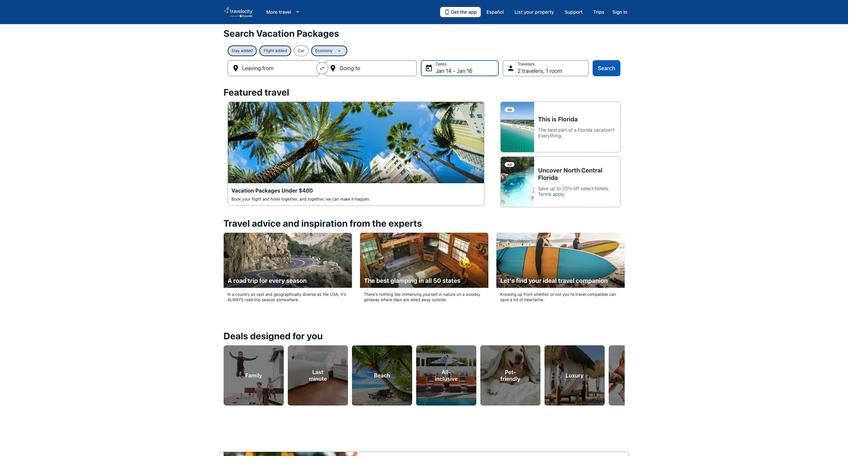 Task type: locate. For each thing, give the bounding box(es) containing it.
swap origin and destination values image
[[319, 65, 325, 71]]

main content
[[0, 24, 849, 456]]

download the app button image
[[445, 9, 450, 15]]

featured travel region
[[220, 83, 629, 214]]

next image
[[621, 369, 629, 377]]

travel advice and inspiration from the experts region
[[220, 214, 629, 315]]

previous image
[[220, 369, 228, 377]]



Task type: vqa. For each thing, say whether or not it's contained in the screenshot.
Next month icon
no



Task type: describe. For each thing, give the bounding box(es) containing it.
travelocity logo image
[[224, 7, 253, 17]]



